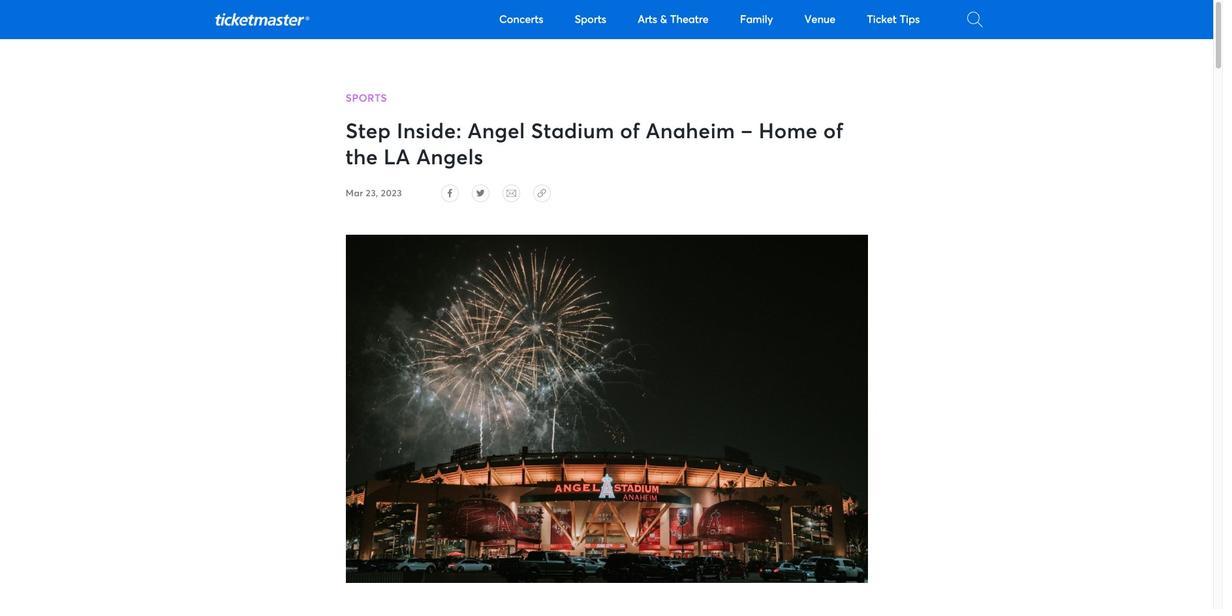 Task type: vqa. For each thing, say whether or not it's contained in the screenshot.
link image
yes



Task type: locate. For each thing, give the bounding box(es) containing it.
1 of from the left
[[620, 122, 640, 143]]

of right home
[[824, 122, 844, 143]]

sports left arts
[[575, 14, 607, 25]]

1 vertical spatial sports
[[346, 93, 387, 104]]

0 horizontal spatial of
[[620, 122, 640, 143]]

1 horizontal spatial of
[[824, 122, 844, 143]]

2023
[[381, 189, 402, 198]]

sports link up step
[[346, 93, 387, 104]]

arts & theatre
[[638, 14, 709, 25]]

1 vertical spatial sports link
[[346, 93, 387, 104]]

the
[[346, 148, 378, 169]]

0 vertical spatial sports
[[575, 14, 607, 25]]

sports
[[575, 14, 607, 25], [346, 93, 387, 104]]

theatre
[[671, 14, 709, 25]]

sports link
[[559, 0, 622, 39], [346, 93, 387, 104]]

ticket
[[867, 14, 897, 25]]

facebook f image
[[448, 189, 452, 198]]

0 horizontal spatial sports
[[346, 93, 387, 104]]

0 horizontal spatial sports link
[[346, 93, 387, 104]]

1 horizontal spatial sports
[[575, 14, 607, 25]]

of
[[620, 122, 640, 143], [824, 122, 844, 143]]

of right stadium
[[620, 122, 640, 143]]

sports up step
[[346, 93, 387, 104]]

ticket tips
[[867, 14, 920, 25]]

stadium
[[531, 122, 615, 143]]

sports link left arts
[[559, 0, 622, 39]]

arts & theatre link
[[622, 0, 725, 39]]

inside:
[[397, 122, 462, 143]]

concerts
[[500, 14, 544, 25]]

arts
[[638, 14, 658, 25]]

1 horizontal spatial sports link
[[559, 0, 622, 39]]

&
[[661, 14, 668, 25]]

ticket tips link
[[852, 0, 936, 39]]

23,
[[366, 189, 378, 198]]



Task type: describe. For each thing, give the bounding box(es) containing it.
family
[[740, 14, 774, 25]]

concerts link
[[484, 0, 559, 39]]

venue
[[805, 14, 836, 25]]

mar 23, 2023
[[346, 189, 402, 198]]

family link
[[725, 0, 789, 39]]

venue link
[[789, 0, 852, 39]]

mar
[[346, 189, 363, 198]]

angel
[[468, 122, 526, 143]]

home
[[759, 122, 818, 143]]

la
[[384, 148, 411, 169]]

–
[[741, 122, 753, 143]]

link image
[[538, 189, 547, 198]]

anaheim
[[646, 122, 735, 143]]

angels
[[416, 148, 484, 169]]

0 vertical spatial sports link
[[559, 0, 622, 39]]

2 of from the left
[[824, 122, 844, 143]]

tips
[[900, 14, 920, 25]]

twitter image
[[477, 189, 485, 198]]

step inside: angel stadium of anaheim – home of the la angels
[[346, 122, 844, 169]]

step
[[346, 122, 391, 143]]



